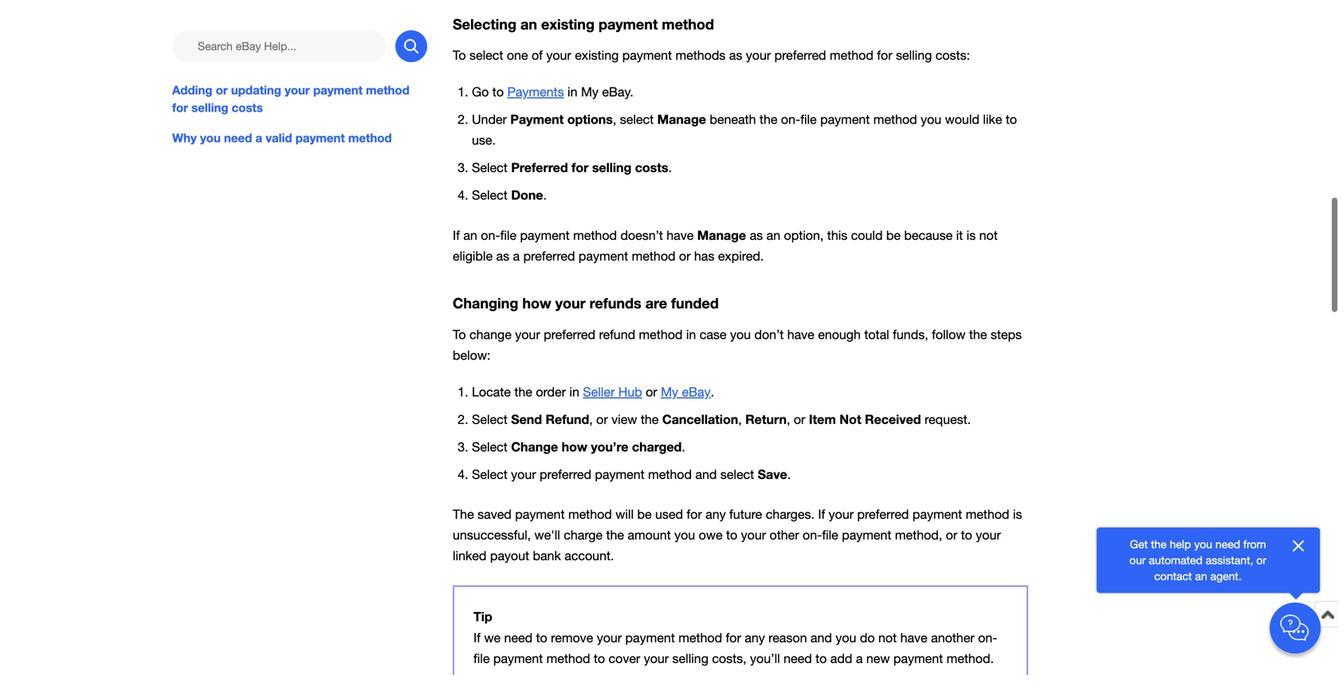 Task type: locate. For each thing, give the bounding box(es) containing it.
1 horizontal spatial have
[[788, 327, 815, 342]]

why you need a valid payment method
[[172, 131, 392, 145]]

not right it
[[980, 228, 998, 243]]

0 horizontal spatial how
[[523, 295, 552, 312]]

file down select done .
[[500, 228, 517, 243]]

you left owe
[[675, 528, 696, 543]]

to for to select one of your existing payment methods as your preferred method for selling costs:
[[453, 48, 466, 63]]

1 select from the top
[[472, 160, 508, 175]]

be inside the saved payment method will be used for any future charges. if your preferred payment method is unsuccessful, we'll charge the amount you owe to your other on-file payment method, or to your linked payout bank account.
[[638, 507, 652, 522]]

return
[[746, 412, 787, 427]]

0 vertical spatial have
[[667, 228, 694, 243]]

0 horizontal spatial my
[[581, 85, 599, 99]]

select inside "select change how you're charged ."
[[472, 440, 508, 455]]

or left 'view'
[[597, 412, 608, 427]]

have right doesn't
[[667, 228, 694, 243]]

select left the change
[[472, 440, 508, 455]]

0 vertical spatial not
[[980, 228, 998, 243]]

my
[[581, 85, 599, 99], [661, 385, 679, 400]]

, left item
[[787, 412, 791, 427]]

charges.
[[766, 507, 815, 522]]

the right get
[[1152, 538, 1167, 551]]

in for hub
[[570, 385, 580, 400]]

how down the refund
[[562, 439, 588, 455]]

in up options
[[568, 85, 578, 99]]

1 vertical spatial in
[[686, 327, 696, 342]]

0 vertical spatial in
[[568, 85, 578, 99]]

or left has
[[679, 249, 691, 264]]

2 select from the top
[[472, 188, 508, 203]]

0 vertical spatial if
[[453, 228, 460, 243]]

Search eBay Help... text field
[[172, 30, 386, 62]]

case you
[[700, 327, 751, 342]]

manage left beneath
[[658, 112, 706, 127]]

your right change on the left
[[515, 327, 540, 342]]

the up send
[[515, 385, 533, 400]]

need left valid
[[224, 131, 252, 145]]

1 horizontal spatial a
[[513, 249, 520, 264]]

file inside if an on-file payment method doesn't have manage
[[500, 228, 517, 243]]

or inside get the help you need from our automated assistant, or contact an agent.
[[1257, 554, 1267, 567]]

0 vertical spatial a
[[256, 131, 262, 145]]

bank
[[533, 549, 561, 564]]

a right add at the bottom right of the page
[[856, 651, 863, 666]]

select inside select preferred for selling costs .
[[472, 160, 508, 175]]

select left save
[[721, 467, 755, 482]]

0 horizontal spatial be
[[638, 507, 652, 522]]

select for change
[[472, 440, 508, 455]]

costs inside "adding or updating your payment method for selling costs"
[[232, 101, 263, 115]]

on- up method.
[[979, 631, 998, 645]]

selling inside "adding or updating your payment method for selling costs"
[[192, 101, 228, 115]]

for
[[877, 48, 893, 63], [172, 101, 188, 115], [572, 160, 589, 175], [687, 507, 702, 522], [726, 631, 741, 645]]

file inside tip if we need to remove your payment method for any reason and you do not have another on- file payment method to cover your selling costs, you'll need to add a new payment method.
[[474, 651, 490, 666]]

any up you'll
[[745, 631, 765, 645]]

in
[[568, 85, 578, 99], [686, 327, 696, 342], [570, 385, 580, 400]]

1 vertical spatial to
[[453, 327, 466, 342]]

if
[[453, 228, 460, 243], [818, 507, 826, 522], [474, 631, 481, 645]]

tip
[[474, 609, 493, 625]]

method inside as an option, this could be because it is not eligible as a preferred payment method or has expired.
[[632, 249, 676, 264]]

1 horizontal spatial not
[[980, 228, 998, 243]]

help
[[1170, 538, 1192, 551]]

to up below:
[[453, 327, 466, 342]]

as
[[729, 48, 743, 63], [750, 228, 763, 243], [496, 249, 510, 264]]

selling down "under payment options , select manage"
[[592, 160, 632, 175]]

5 select from the top
[[472, 467, 508, 482]]

new
[[867, 651, 890, 666]]

is
[[967, 228, 976, 243], [1013, 507, 1023, 522]]

on- right other
[[803, 528, 822, 543]]

costs
[[232, 101, 263, 115], [635, 160, 669, 175]]

for inside tip if we need to remove your payment method for any reason and you do not have another on- file payment method to cover your selling costs, you'll need to add a new payment method.
[[726, 631, 741, 645]]

in right order
[[570, 385, 580, 400]]

be inside as an option, this could be because it is not eligible as a preferred payment method or has expired.
[[887, 228, 901, 243]]

1 vertical spatial not
[[879, 631, 897, 645]]

and up add at the bottom right of the page
[[811, 631, 832, 645]]

select change how you're charged .
[[472, 439, 686, 455]]

select left one
[[470, 48, 504, 63]]

1 vertical spatial and
[[811, 631, 832, 645]]

costs down updating
[[232, 101, 263, 115]]

if inside the saved payment method will be used for any future charges. if your preferred payment method is unsuccessful, we'll charge the amount you owe to your other on-file payment method, or to your linked payout bank account.
[[818, 507, 826, 522]]

automated
[[1149, 554, 1203, 567]]

for left costs:
[[877, 48, 893, 63]]

on- inside tip if we need to remove your payment method for any reason and you do not have another on- file payment method to cover your selling costs, you'll need to add a new payment method.
[[979, 631, 998, 645]]

refund
[[546, 412, 590, 427]]

your down the change
[[511, 467, 536, 482]]

preferred inside select your preferred payment method and select save .
[[540, 467, 592, 482]]

select for done
[[472, 188, 508, 203]]

1 vertical spatial if
[[818, 507, 826, 522]]

0 vertical spatial any
[[706, 507, 726, 522]]

1 vertical spatial as
[[750, 228, 763, 243]]

if inside if an on-file payment method doesn't have manage
[[453, 228, 460, 243]]

changing
[[453, 295, 519, 312]]

existing down selecting an existing payment method
[[575, 48, 619, 63]]

reason
[[769, 631, 807, 645]]

as up "expired."
[[750, 228, 763, 243]]

1 vertical spatial be
[[638, 507, 652, 522]]

select down locate
[[472, 412, 508, 427]]

select inside select your preferred payment method and select save .
[[472, 467, 508, 482]]

1 vertical spatial any
[[745, 631, 765, 645]]

1 vertical spatial costs
[[635, 160, 669, 175]]

for inside "adding or updating your payment method for selling costs"
[[172, 101, 188, 115]]

under
[[472, 112, 507, 127]]

select up saved
[[472, 467, 508, 482]]

you inside the saved payment method will be used for any future charges. if your preferred payment method is unsuccessful, we'll charge the amount you owe to your other on-file payment method, or to your linked payout bank account.
[[675, 528, 696, 543]]

2 vertical spatial if
[[474, 631, 481, 645]]

select for send
[[472, 412, 508, 427]]

if left we
[[474, 631, 481, 645]]

need
[[224, 131, 252, 145], [1216, 538, 1241, 551], [504, 631, 533, 645], [784, 651, 812, 666]]

1 horizontal spatial be
[[887, 228, 901, 243]]

to right go
[[493, 85, 504, 99]]

you inside beneath the on-file payment method you would like to use.
[[921, 112, 942, 127]]

selling
[[896, 48, 932, 63], [192, 101, 228, 115], [592, 160, 632, 175], [673, 651, 709, 666]]

locate
[[472, 385, 511, 400]]

2 horizontal spatial select
[[721, 467, 755, 482]]

on- right beneath
[[781, 112, 801, 127]]

on-
[[781, 112, 801, 127], [481, 228, 500, 243], [803, 528, 822, 543], [979, 631, 998, 645]]

an up of at the left
[[521, 15, 537, 33]]

1 horizontal spatial costs
[[635, 160, 669, 175]]

will
[[616, 507, 634, 522]]

, down locate the order in seller hub or my ebay . at the bottom of page
[[590, 412, 593, 427]]

an for as
[[767, 228, 781, 243]]

an for if
[[464, 228, 478, 243]]

0 horizontal spatial is
[[967, 228, 976, 243]]

1 vertical spatial a
[[513, 249, 520, 264]]

for down adding
[[172, 101, 188, 115]]

select inside select send refund , or view the cancellation , return , or item not received request.
[[472, 412, 508, 427]]

2 to from the top
[[453, 327, 466, 342]]

you right help
[[1195, 538, 1213, 551]]

1 vertical spatial is
[[1013, 507, 1023, 522]]

and
[[696, 467, 717, 482], [811, 631, 832, 645]]

be right "will"
[[638, 507, 652, 522]]

0 horizontal spatial if
[[453, 228, 460, 243]]

tip if we need to remove your payment method for any reason and you do not have another on- file payment method to cover your selling costs, you'll need to add a new payment method.
[[474, 609, 998, 666]]

0 horizontal spatial any
[[706, 507, 726, 522]]

selling inside tip if we need to remove your payment method for any reason and you do not have another on- file payment method to cover your selling costs, you'll need to add a new payment method.
[[673, 651, 709, 666]]

amount
[[628, 528, 671, 543]]

1 vertical spatial how
[[562, 439, 588, 455]]

your inside select your preferred payment method and select save .
[[511, 467, 536, 482]]

beneath the on-file payment method you would like to use.
[[472, 112, 1018, 148]]

go
[[472, 85, 489, 99]]

need up the 'assistant,'
[[1216, 538, 1241, 551]]

1 horizontal spatial select
[[620, 112, 654, 127]]

we'll
[[535, 528, 560, 543]]

below:
[[453, 348, 491, 363]]

0 vertical spatial is
[[967, 228, 976, 243]]

0 horizontal spatial costs
[[232, 101, 263, 115]]

be
[[887, 228, 901, 243], [638, 507, 652, 522]]

selecting an existing payment method
[[453, 15, 714, 33]]

0 horizontal spatial and
[[696, 467, 717, 482]]

in for ebay.
[[568, 85, 578, 99]]

an left option,
[[767, 228, 781, 243]]

or right method,
[[946, 528, 958, 543]]

you're
[[591, 439, 629, 455]]

2 vertical spatial a
[[856, 651, 863, 666]]

. inside select done .
[[543, 188, 547, 203]]

be right could
[[887, 228, 901, 243]]

have
[[667, 228, 694, 243], [788, 327, 815, 342], [901, 631, 928, 645]]

and down cancellation
[[696, 467, 717, 482]]

2 horizontal spatial a
[[856, 651, 863, 666]]

the right beneath
[[760, 112, 778, 127]]

need inside get the help you need from our automated assistant, or contact an agent.
[[1216, 538, 1241, 551]]

2 vertical spatial have
[[901, 631, 928, 645]]

in inside to change your preferred refund method in case you don't have enough total funds, follow the steps below:
[[686, 327, 696, 342]]

select down use.
[[472, 160, 508, 175]]

select inside select done .
[[472, 188, 508, 203]]

be for used
[[638, 507, 652, 522]]

selecting
[[453, 15, 517, 33]]

0 vertical spatial as
[[729, 48, 743, 63]]

method.
[[947, 651, 994, 666]]

0 vertical spatial costs
[[232, 101, 263, 115]]

1 horizontal spatial is
[[1013, 507, 1023, 522]]

methods
[[676, 48, 726, 63]]

not inside tip if we need to remove your payment method for any reason and you do not have another on- file payment method to cover your selling costs, you'll need to add a new payment method.
[[879, 631, 897, 645]]

, down ebay.
[[613, 112, 617, 127]]

valid
[[266, 131, 292, 145]]

total
[[865, 327, 890, 342]]

change
[[511, 439, 558, 455]]

existing
[[541, 15, 595, 33], [575, 48, 619, 63]]

a
[[256, 131, 262, 145], [513, 249, 520, 264], [856, 651, 863, 666]]

2 vertical spatial as
[[496, 249, 510, 264]]

cancellation
[[663, 412, 739, 427]]

1 horizontal spatial any
[[745, 631, 765, 645]]

enough
[[818, 327, 861, 342]]

my left ebay
[[661, 385, 679, 400]]

the down "will"
[[606, 528, 624, 543]]

1 horizontal spatial my
[[661, 385, 679, 400]]

2 horizontal spatial have
[[901, 631, 928, 645]]

done
[[511, 187, 543, 203]]

you left would
[[921, 112, 942, 127]]

your
[[547, 48, 572, 63], [746, 48, 771, 63], [285, 83, 310, 97], [556, 295, 586, 312], [515, 327, 540, 342], [511, 467, 536, 482], [829, 507, 854, 522], [741, 528, 766, 543], [976, 528, 1001, 543], [597, 631, 622, 645], [644, 651, 669, 666]]

your right method,
[[976, 528, 1001, 543]]

0 vertical spatial and
[[696, 467, 717, 482]]

your right 'cover'
[[644, 651, 669, 666]]

method,
[[895, 528, 943, 543]]

the inside the saved payment method will be used for any future charges. if your preferred payment method is unsuccessful, we'll charge the amount you owe to your other on-file payment method, or to your linked payout bank account.
[[606, 528, 624, 543]]

the inside select send refund , or view the cancellation , return , or item not received request.
[[641, 412, 659, 427]]

payout
[[490, 549, 530, 564]]

2 vertical spatial select
[[721, 467, 755, 482]]

because
[[905, 228, 953, 243]]

adding or updating your payment method for selling costs
[[172, 83, 410, 115]]

the
[[760, 112, 778, 127], [970, 327, 988, 342], [515, 385, 533, 400], [641, 412, 659, 427], [606, 528, 624, 543], [1152, 538, 1167, 551]]

select inside select your preferred payment method and select save .
[[721, 467, 755, 482]]

2 horizontal spatial if
[[818, 507, 826, 522]]

1 horizontal spatial and
[[811, 631, 832, 645]]

payment inside why you need a valid payment method link
[[296, 131, 345, 145]]

your right updating
[[285, 83, 310, 97]]

selling down adding
[[192, 101, 228, 115]]

, left return
[[739, 412, 742, 427]]

account.
[[565, 549, 614, 564]]

1 vertical spatial have
[[788, 327, 815, 342]]

0 vertical spatial to
[[453, 48, 466, 63]]

0 vertical spatial be
[[887, 228, 901, 243]]

one
[[507, 48, 528, 63]]

2 vertical spatial in
[[570, 385, 580, 400]]

have inside to change your preferred refund method in case you don't have enough total funds, follow the steps below:
[[788, 327, 815, 342]]

4 select from the top
[[472, 440, 508, 455]]

request.
[[925, 412, 971, 427]]

3 select from the top
[[472, 412, 508, 427]]

have inside if an on-file payment method doesn't have manage
[[667, 228, 694, 243]]

preferred inside the saved payment method will be used for any future charges. if your preferred payment method is unsuccessful, we'll charge the amount you owe to your other on-file payment method, or to your linked payout bank account.
[[858, 507, 909, 522]]

not
[[980, 228, 998, 243], [879, 631, 897, 645]]

1 vertical spatial select
[[620, 112, 654, 127]]

manage up has
[[698, 228, 747, 243]]

to down selecting
[[453, 48, 466, 63]]

you
[[921, 112, 942, 127], [200, 131, 221, 145], [675, 528, 696, 543], [1195, 538, 1213, 551], [836, 631, 857, 645]]

have inside tip if we need to remove your payment method for any reason and you do not have another on- file payment method to cover your selling costs, you'll need to add a new payment method.
[[901, 631, 928, 645]]

or
[[216, 83, 228, 97], [679, 249, 691, 264], [646, 385, 658, 400], [597, 412, 608, 427], [794, 412, 806, 427], [946, 528, 958, 543], [1257, 554, 1267, 567]]

your right methods
[[746, 48, 771, 63]]

1 vertical spatial my
[[661, 385, 679, 400]]

get the help you need from our automated assistant, or contact an agent. tooltip
[[1123, 537, 1274, 585]]

an inside if an on-file payment method doesn't have manage
[[464, 228, 478, 243]]

how right changing
[[523, 295, 552, 312]]

file right beneath
[[801, 112, 817, 127]]

0 horizontal spatial have
[[667, 228, 694, 243]]

0 vertical spatial my
[[581, 85, 599, 99]]

0 vertical spatial select
[[470, 48, 504, 63]]

an up eligible
[[464, 228, 478, 243]]

an left agent. on the right
[[1196, 570, 1208, 583]]

to inside beneath the on-file payment method you would like to use.
[[1006, 112, 1018, 127]]

an inside as an option, this could be because it is not eligible as a preferred payment method or has expired.
[[767, 228, 781, 243]]

to left 'cover'
[[594, 651, 605, 666]]

of
[[532, 48, 543, 63]]

for up costs,
[[726, 631, 741, 645]]

any up owe
[[706, 507, 726, 522]]

the
[[453, 507, 474, 522]]

payment inside select your preferred payment method and select save .
[[595, 467, 645, 482]]

have right 'don't'
[[788, 327, 815, 342]]

an
[[521, 15, 537, 33], [464, 228, 478, 243], [767, 228, 781, 243], [1196, 570, 1208, 583]]

to inside to change your preferred refund method in case you don't have enough total funds, follow the steps below:
[[453, 327, 466, 342]]

1 horizontal spatial if
[[474, 631, 481, 645]]

costs up doesn't
[[635, 160, 669, 175]]

if right charges.
[[818, 507, 826, 522]]

save
[[758, 467, 788, 482]]

or right hub
[[646, 385, 658, 400]]

item
[[809, 412, 836, 427]]

on- inside the saved payment method will be used for any future charges. if your preferred payment method is unsuccessful, we'll charge the amount you owe to your other on-file payment method, or to your linked payout bank account.
[[803, 528, 822, 543]]

1 to from the top
[[453, 48, 466, 63]]

file right other
[[822, 528, 839, 543]]

0 horizontal spatial as
[[496, 249, 510, 264]]

the left steps
[[970, 327, 988, 342]]

follow
[[932, 327, 966, 342]]

charge
[[564, 528, 603, 543]]

or inside as an option, this could be because it is not eligible as a preferred payment method or has expired.
[[679, 249, 691, 264]]

to right like
[[1006, 112, 1018, 127]]

select
[[470, 48, 504, 63], [620, 112, 654, 127], [721, 467, 755, 482]]

if inside tip if we need to remove your payment method for any reason and you do not have another on- file payment method to cover your selling costs, you'll need to add a new payment method.
[[474, 631, 481, 645]]

1 horizontal spatial as
[[729, 48, 743, 63]]

you up add at the bottom right of the page
[[836, 631, 857, 645]]

or right adding
[[216, 83, 228, 97]]

in down funded
[[686, 327, 696, 342]]

file down we
[[474, 651, 490, 666]]

agent.
[[1211, 570, 1242, 583]]

on- up eligible
[[481, 228, 500, 243]]

, inside "under payment options , select manage"
[[613, 112, 617, 127]]

for right used
[[687, 507, 702, 522]]

as right methods
[[729, 48, 743, 63]]

changing how your refunds are funded
[[453, 295, 719, 312]]

manage
[[658, 112, 706, 127], [698, 228, 747, 243]]

0 horizontal spatial not
[[879, 631, 897, 645]]

if up eligible
[[453, 228, 460, 243]]

as right eligible
[[496, 249, 510, 264]]

a left valid
[[256, 131, 262, 145]]

1 vertical spatial manage
[[698, 228, 747, 243]]

my up options
[[581, 85, 599, 99]]

existing up of at the left
[[541, 15, 595, 33]]

to right owe
[[726, 528, 738, 543]]

options
[[568, 112, 613, 127]]

received
[[865, 412, 921, 427]]

0 vertical spatial manage
[[658, 112, 706, 127]]

0 vertical spatial how
[[523, 295, 552, 312]]



Task type: describe. For each thing, give the bounding box(es) containing it.
my ebay link
[[661, 385, 711, 400]]

preferred
[[511, 160, 568, 175]]

your down future
[[741, 528, 766, 543]]

to select one of your existing payment methods as your preferred method for selling costs:
[[453, 48, 971, 63]]

an inside get the help you need from our automated assistant, or contact an agent.
[[1196, 570, 1208, 583]]

not inside as an option, this could be because it is not eligible as a preferred payment method or has expired.
[[980, 228, 998, 243]]

the inside get the help you need from our automated assistant, or contact an agent.
[[1152, 538, 1167, 551]]

your inside "adding or updating your payment method for selling costs"
[[285, 83, 310, 97]]

owe
[[699, 528, 723, 543]]

select your preferred payment method and select save .
[[472, 467, 791, 482]]

add
[[831, 651, 853, 666]]

to left remove
[[536, 631, 548, 645]]

funded
[[671, 295, 719, 312]]

to left add at the bottom right of the page
[[816, 651, 827, 666]]

remove
[[551, 631, 594, 645]]

0 horizontal spatial a
[[256, 131, 262, 145]]

to for to change your preferred refund method in case you don't have enough total funds, follow the steps below:
[[453, 327, 466, 342]]

is inside the saved payment method will be used for any future charges. if your preferred payment method is unsuccessful, we'll charge the amount you owe to your other on-file payment method, or to your linked payout bank account.
[[1013, 507, 1023, 522]]

for right preferred
[[572, 160, 589, 175]]

. inside select preferred for selling costs .
[[669, 160, 672, 175]]

assistant,
[[1206, 554, 1254, 567]]

could
[[851, 228, 883, 243]]

eligible
[[453, 249, 493, 264]]

file inside beneath the on-file payment method you would like to use.
[[801, 112, 817, 127]]

select send refund , or view the cancellation , return , or item not received request.
[[472, 412, 971, 427]]

payments
[[508, 85, 564, 99]]

adding or updating your payment method for selling costs link
[[172, 81, 427, 117]]

you inside get the help you need from our automated assistant, or contact an agent.
[[1195, 538, 1213, 551]]

it
[[957, 228, 963, 243]]

beneath
[[710, 112, 756, 127]]

we
[[484, 631, 501, 645]]

method inside "adding or updating your payment method for selling costs"
[[366, 83, 410, 97]]

funds,
[[893, 327, 929, 342]]

to change your preferred refund method in case you don't have enough total funds, follow the steps below:
[[453, 327, 1022, 363]]

saved
[[478, 507, 512, 522]]

and inside select your preferred payment method and select save .
[[696, 467, 717, 482]]

send
[[511, 412, 542, 427]]

2 horizontal spatial as
[[750, 228, 763, 243]]

or left item
[[794, 412, 806, 427]]

you'll
[[750, 651, 780, 666]]

on- inside if an on-file payment method doesn't have manage
[[481, 228, 500, 243]]

the inside to change your preferred refund method in case you don't have enough total funds, follow the steps below:
[[970, 327, 988, 342]]

from
[[1244, 538, 1267, 551]]

. inside select your preferred payment method and select save .
[[788, 467, 791, 482]]

any inside the saved payment method will be used for any future charges. if your preferred payment method is unsuccessful, we'll charge the amount you owe to your other on-file payment method, or to your linked payout bank account.
[[706, 507, 726, 522]]

refund
[[599, 327, 636, 342]]

ebay.
[[602, 85, 634, 99]]

another
[[932, 631, 975, 645]]

select done .
[[472, 187, 547, 203]]

need right we
[[504, 631, 533, 645]]

1 vertical spatial existing
[[575, 48, 619, 63]]

1 horizontal spatial how
[[562, 439, 588, 455]]

charged
[[632, 439, 682, 455]]

selling left costs:
[[896, 48, 932, 63]]

the inside beneath the on-file payment method you would like to use.
[[760, 112, 778, 127]]

to right method,
[[961, 528, 973, 543]]

not
[[840, 412, 862, 427]]

why you need a valid payment method link
[[172, 129, 427, 147]]

preferred inside to change your preferred refund method in case you don't have enough total funds, follow the steps below:
[[544, 327, 596, 342]]

doesn't
[[621, 228, 663, 243]]

this
[[828, 228, 848, 243]]

locate the order in seller hub or my ebay .
[[472, 385, 715, 400]]

for inside the saved payment method will be used for any future charges. if your preferred payment method is unsuccessful, we'll charge the amount you owe to your other on-file payment method, or to your linked payout bank account.
[[687, 507, 702, 522]]

select inside "under payment options , select manage"
[[620, 112, 654, 127]]

unsuccessful,
[[453, 528, 531, 543]]

file inside the saved payment method will be used for any future charges. if your preferred payment method is unsuccessful, we'll charge the amount you owe to your other on-file payment method, or to your linked payout bank account.
[[822, 528, 839, 543]]

linked
[[453, 549, 487, 564]]

payment inside beneath the on-file payment method you would like to use.
[[821, 112, 870, 127]]

cover
[[609, 651, 641, 666]]

your right of at the left
[[547, 48, 572, 63]]

steps
[[991, 327, 1022, 342]]

select preferred for selling costs .
[[472, 160, 672, 175]]

method inside select your preferred payment method and select save .
[[648, 467, 692, 482]]

on- inside beneath the on-file payment method you would like to use.
[[781, 112, 801, 127]]

your inside to change your preferred refund method in case you don't have enough total funds, follow the steps below:
[[515, 327, 540, 342]]

used
[[656, 507, 683, 522]]

payment inside if an on-file payment method doesn't have manage
[[520, 228, 570, 243]]

has
[[694, 249, 715, 264]]

method inside beneath the on-file payment method you would like to use.
[[874, 112, 918, 127]]

get
[[1130, 538, 1148, 551]]

0 vertical spatial existing
[[541, 15, 595, 33]]

your left refunds
[[556, 295, 586, 312]]

select for your
[[472, 467, 508, 482]]

any inside tip if we need to remove your payment method for any reason and you do not have another on- file payment method to cover your selling costs, you'll need to add a new payment method.
[[745, 631, 765, 645]]

or inside "adding or updating your payment method for selling costs"
[[216, 83, 228, 97]]

costs:
[[936, 48, 971, 63]]

you inside tip if we need to remove your payment method for any reason and you do not have another on- file payment method to cover your selling costs, you'll need to add a new payment method.
[[836, 631, 857, 645]]

the saved payment method will be used for any future charges. if your preferred payment method is unsuccessful, we'll charge the amount you owe to your other on-file payment method, or to your linked payout bank account.
[[453, 507, 1023, 564]]

go to payments in my ebay.
[[472, 85, 634, 99]]

you right why
[[200, 131, 221, 145]]

seller hub link
[[583, 385, 642, 400]]

updating
[[231, 83, 281, 97]]

why
[[172, 131, 197, 145]]

an for selecting
[[521, 15, 537, 33]]

seller
[[583, 385, 615, 400]]

payment inside as an option, this could be because it is not eligible as a preferred payment method or has expired.
[[579, 249, 629, 264]]

option,
[[784, 228, 824, 243]]

if an on-file payment method doesn't have manage
[[453, 228, 747, 243]]

or inside the saved payment method will be used for any future charges. if your preferred payment method is unsuccessful, we'll charge the amount you owe to your other on-file payment method, or to your linked payout bank account.
[[946, 528, 958, 543]]

order
[[536, 385, 566, 400]]

be for because
[[887, 228, 901, 243]]

hub
[[619, 385, 642, 400]]

need down reason
[[784, 651, 812, 666]]

method inside to change your preferred refund method in case you don't have enough total funds, follow the steps below:
[[639, 327, 683, 342]]

and inside tip if we need to remove your payment method for any reason and you do not have another on- file payment method to cover your selling costs, you'll need to add a new payment method.
[[811, 631, 832, 645]]

method inside if an on-file payment method doesn't have manage
[[573, 228, 617, 243]]

are
[[646, 295, 668, 312]]

costs,
[[712, 651, 747, 666]]

do
[[860, 631, 875, 645]]

under payment options , select manage
[[472, 112, 710, 127]]

get the help you need from our automated assistant, or contact an agent.
[[1130, 538, 1267, 583]]

a inside as an option, this could be because it is not eligible as a preferred payment method or has expired.
[[513, 249, 520, 264]]

like
[[984, 112, 1003, 127]]

. inside "select change how you're charged ."
[[682, 440, 686, 455]]

other
[[770, 528, 800, 543]]

your up 'cover'
[[597, 631, 622, 645]]

adding
[[172, 83, 213, 97]]

0 horizontal spatial select
[[470, 48, 504, 63]]

a inside tip if we need to remove your payment method for any reason and you do not have another on- file payment method to cover your selling costs, you'll need to add a new payment method.
[[856, 651, 863, 666]]

change
[[470, 327, 512, 342]]

use.
[[472, 133, 496, 148]]

is inside as an option, this could be because it is not eligible as a preferred payment method or has expired.
[[967, 228, 976, 243]]

payment inside "adding or updating your payment method for selling costs"
[[313, 83, 363, 97]]

future
[[730, 507, 763, 522]]

as an option, this could be because it is not eligible as a preferred payment method or has expired.
[[453, 228, 998, 264]]

select for preferred
[[472, 160, 508, 175]]

your right charges.
[[829, 507, 854, 522]]

preferred inside as an option, this could be because it is not eligible as a preferred payment method or has expired.
[[524, 249, 575, 264]]

contact
[[1155, 570, 1193, 583]]



Task type: vqa. For each thing, say whether or not it's contained in the screenshot.
Office.
no



